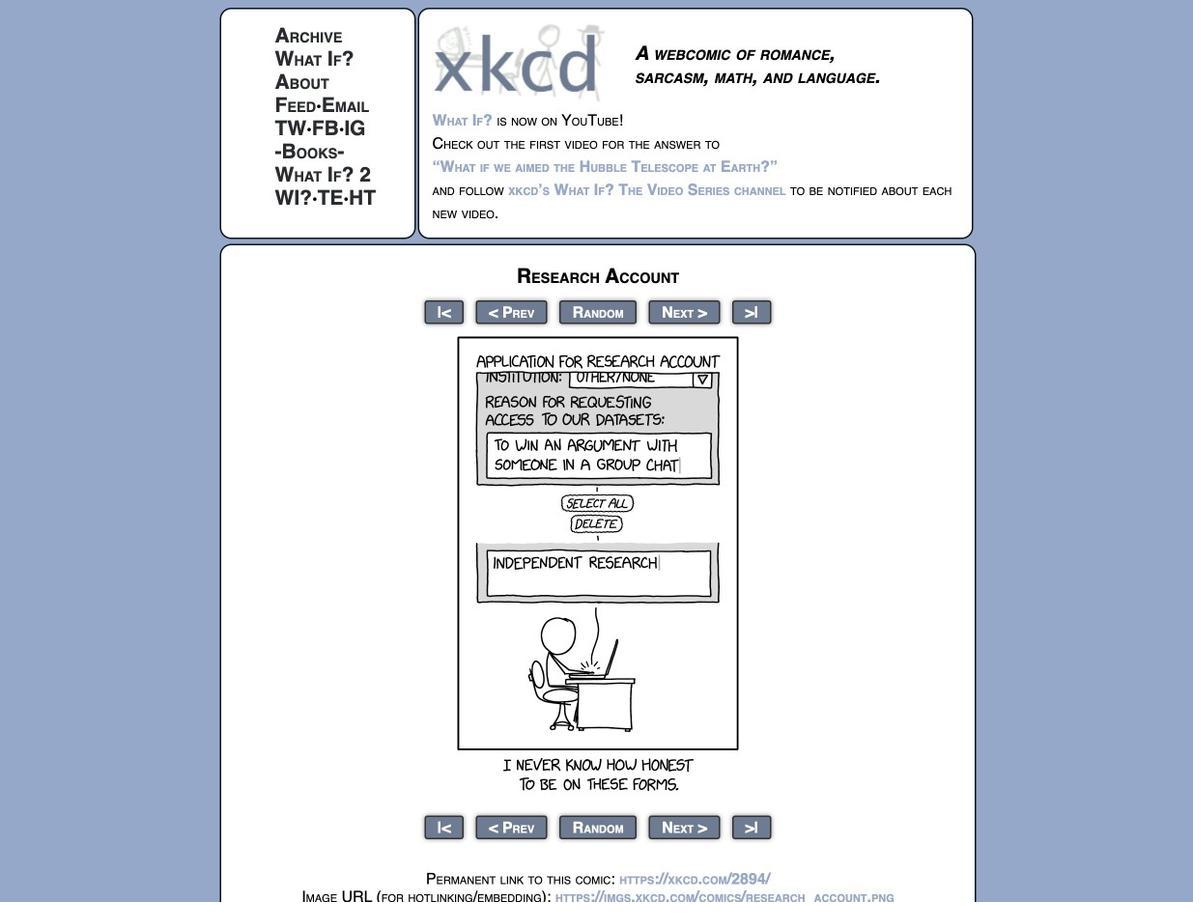 Task type: locate. For each thing, give the bounding box(es) containing it.
research account image
[[458, 337, 739, 800]]



Task type: describe. For each thing, give the bounding box(es) containing it.
xkcd.com logo image
[[432, 22, 611, 102]]



Task type: vqa. For each thing, say whether or not it's contained in the screenshot.
xkcd.com logo
yes



